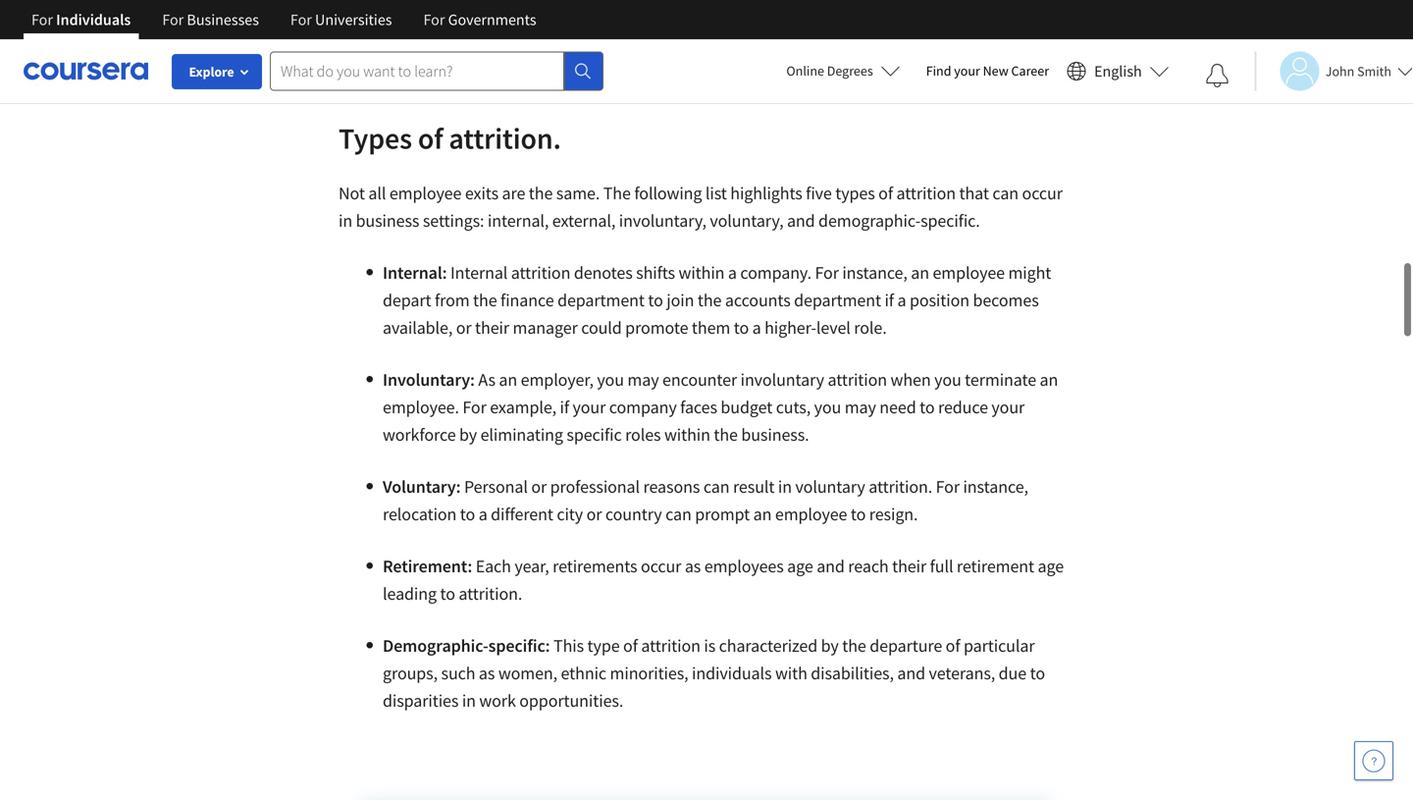 Task type: describe. For each thing, give the bounding box(es) containing it.
this
[[554, 634, 584, 656]]

or up the different
[[531, 475, 547, 497]]

involuntary,
[[619, 209, 707, 231]]

online degrees
[[787, 62, 873, 80]]

denotes
[[574, 261, 633, 283]]

find
[[926, 62, 952, 80]]

an right "terminate"
[[1040, 368, 1058, 390]]

zero
[[620, 0, 655, 1]]

retirement
[[957, 555, 1035, 577]]

disabilities,
[[811, 662, 894, 684]]

involuntary
[[741, 368, 825, 390]]

shifts
[[636, 261, 675, 283]]

as inside each year, retirements occur as employees age and reach their full retirement age leading to attrition.
[[685, 555, 701, 577]]

and inside each year, retirements occur as employees age and reach their full retirement age leading to attrition.
[[817, 555, 845, 577]]

that
[[960, 182, 989, 204]]

or right the city on the bottom left of the page
[[587, 503, 602, 525]]

1 vertical spatial may
[[845, 396, 876, 418]]

english
[[1095, 61, 1142, 81]]

cuts,
[[776, 396, 811, 418]]

each year, retirements occur as employees age and reach their full retirement age leading to attrition.
[[383, 555, 1064, 604]]

a down accounts
[[753, 316, 761, 338]]

position
[[910, 289, 970, 311]]

company.
[[741, 261, 812, 283]]

to inside this type of attrition is characterized by the departure of particular groups, such as women, ethnic minorities, individuals with disabilities, and veterans, due to disparities in work opportunities.
[[1030, 662, 1045, 684]]

particular
[[964, 634, 1035, 656]]

resign.
[[870, 503, 918, 525]]

list
[[706, 182, 727, 204]]

disparities
[[383, 689, 459, 711]]

involuntary:
[[383, 368, 475, 390]]

to inside as an employer, you may encounter involuntary attrition when you terminate an employee. for example, if your company faces budget cuts, you may need to reduce your workforce by eliminating specific roles within the business.
[[920, 396, 935, 418]]

0 vertical spatial attrition.
[[449, 120, 561, 156]]

such
[[441, 662, 476, 684]]

for left universities
[[290, 10, 312, 29]]

external,
[[552, 209, 616, 231]]

encounter
[[663, 368, 737, 390]]

departures
[[872, 0, 961, 1]]

voluntary
[[796, 475, 866, 497]]

the inside this type of attrition is characterized by the departure of particular groups, such as women, ethnic minorities, individuals with disabilities, and veterans, due to disparities in work opportunities.
[[842, 634, 867, 656]]

for universities
[[290, 10, 392, 29]]

rate
[[506, 0, 538, 1]]

personal or professional reasons can result in voluntary attrition. for instance, relocation to a different city or country can prompt an employee to resign.
[[383, 475, 1029, 525]]

to left join
[[648, 289, 663, 311]]

in inside this type of attrition is characterized by the departure of particular groups, such as women, ethnic minorities, individuals with disabilities, and veterans, due to disparities in work opportunities.
[[462, 689, 476, 711]]

What do you want to learn? text field
[[270, 52, 564, 91]]

employee inside personal or professional reasons can result in voluntary attrition. for instance, relocation to a different city or country can prompt an employee to resign.
[[775, 503, 848, 525]]

employee.
[[383, 396, 459, 418]]

promote
[[625, 316, 689, 338]]

workforce
[[383, 423, 456, 445]]

to inside each year, retirements occur as employees age and reach their full retirement age leading to attrition.
[[440, 582, 455, 604]]

0 horizontal spatial can
[[666, 503, 692, 525]]

accounts
[[725, 289, 791, 311]]

demographic-
[[383, 634, 489, 656]]

instance, inside internal attrition denotes shifts within a company. for instance, an employee might depart from the finance department to join the accounts department if a position becomes available, or their manager could promote them to a higher-level role.
[[843, 261, 908, 283]]

if inside as an employer, you may encounter involuntary attrition when you terminate an employee. for example, if your company faces budget cuts, you may need to reduce your workforce by eliminating specific roles within the business.
[[560, 396, 569, 418]]

employee inside the attrition rate would be zero if there were no employee departures or new hires during the given period.
[[788, 0, 869, 1]]

2 department from the left
[[794, 289, 882, 311]]

if inside the attrition rate would be zero if there were no employee departures or new hires during the given period.
[[659, 0, 669, 1]]

them
[[692, 316, 731, 338]]

online
[[787, 62, 825, 80]]

settings:
[[423, 209, 484, 231]]

faces
[[680, 396, 718, 418]]

internal attrition denotes shifts within a company. for instance, an employee might depart from the finance department to join the accounts department if a position becomes available, or their manager could promote them to a higher-level role.
[[383, 261, 1052, 338]]

depart
[[383, 289, 431, 311]]

coursera image
[[24, 55, 148, 87]]

explore
[[189, 63, 234, 80]]

this type of attrition is characterized by the departure of particular groups, such as women, ethnic minorities, individuals with disabilities, and veterans, due to disparities in work opportunities.
[[383, 634, 1045, 711]]

businesses
[[187, 10, 259, 29]]

personal
[[464, 475, 528, 497]]

john
[[1326, 62, 1355, 80]]

different
[[491, 503, 554, 525]]

minorities,
[[610, 662, 689, 684]]

by inside as an employer, you may encounter involuntary attrition when you terminate an employee. for example, if your company faces budget cuts, you may need to reduce your workforce by eliminating specific roles within the business.
[[459, 423, 477, 445]]

instance, inside personal or professional reasons can result in voluntary attrition. for instance, relocation to a different city or country can prompt an employee to resign.
[[963, 475, 1029, 497]]

budget
[[721, 396, 773, 418]]

leading
[[383, 582, 437, 604]]

the inside not all employee exits are the same. the following list highlights five types of attrition that can occur in business settings: internal, external, involuntary, voluntary, and demographic-specific.
[[529, 182, 553, 204]]

relocation
[[383, 503, 457, 525]]

1 vertical spatial can
[[704, 475, 730, 497]]

hires
[[440, 4, 479, 29]]

departure
[[870, 634, 943, 656]]

specific:
[[489, 634, 550, 656]]

for left individuals
[[31, 10, 53, 29]]

a up accounts
[[728, 261, 737, 283]]

country
[[606, 503, 662, 525]]

might
[[1009, 261, 1052, 283]]

characterized
[[719, 634, 818, 656]]

attrition. inside personal or professional reasons can result in voluntary attrition. for instance, relocation to a different city or country can prompt an employee to resign.
[[869, 475, 933, 497]]

reach
[[848, 555, 889, 577]]

from
[[435, 289, 470, 311]]

full
[[930, 555, 954, 577]]

retirement:
[[383, 555, 472, 577]]

employee inside not all employee exits are the same. the following list highlights five types of attrition that can occur in business settings: internal, external, involuntary, voluntary, and demographic-specific.
[[390, 182, 462, 204]]

within inside as an employer, you may encounter involuntary attrition when you terminate an employee. for example, if your company faces budget cuts, you may need to reduce your workforce by eliminating specific roles within the business.
[[665, 423, 711, 445]]

types
[[836, 182, 875, 204]]

specific.
[[921, 209, 980, 231]]

eliminating
[[481, 423, 563, 445]]

terminate
[[965, 368, 1037, 390]]

demographic-
[[819, 209, 921, 231]]

your inside find your new career link
[[954, 62, 980, 80]]

online degrees button
[[771, 49, 917, 92]]

the down internal
[[473, 289, 497, 311]]

with
[[775, 662, 808, 684]]

to right them
[[734, 316, 749, 338]]

of inside not all employee exits are the same. the following list highlights five types of attrition that can occur in business settings: internal, external, involuntary, voluntary, and demographic-specific.
[[879, 182, 893, 204]]

need
[[880, 396, 916, 418]]

in inside not all employee exits are the same. the following list highlights five types of attrition that can occur in business settings: internal, external, involuntary, voluntary, and demographic-specific.
[[339, 209, 352, 231]]

a inside personal or professional reasons can result in voluntary attrition. for instance, relocation to a different city or country can prompt an employee to resign.
[[479, 503, 488, 525]]

women,
[[499, 662, 558, 684]]

when
[[891, 368, 931, 390]]

as
[[478, 368, 496, 390]]

governments
[[448, 10, 537, 29]]

show notifications image
[[1206, 64, 1230, 87]]

attrition inside not all employee exits are the same. the following list highlights five types of attrition that can occur in business settings: internal, external, involuntary, voluntary, and demographic-specific.
[[897, 182, 956, 204]]

to down personal
[[460, 503, 475, 525]]

all
[[368, 182, 386, 204]]

english button
[[1059, 39, 1178, 103]]

example,
[[490, 396, 557, 418]]



Task type: locate. For each thing, give the bounding box(es) containing it.
finance
[[501, 289, 554, 311]]

1 horizontal spatial occur
[[1022, 182, 1063, 204]]

0 vertical spatial the
[[401, 0, 432, 1]]

the inside not all employee exits are the same. the following list highlights five types of attrition that can occur in business settings: internal, external, involuntary, voluntary, and demographic-specific.
[[603, 182, 631, 204]]

as inside this type of attrition is characterized by the departure of particular groups, such as women, ethnic minorities, individuals with disabilities, and veterans, due to disparities in work opportunities.
[[479, 662, 495, 684]]

employee right the no
[[788, 0, 869, 1]]

1 vertical spatial as
[[479, 662, 495, 684]]

the up them
[[698, 289, 722, 311]]

can right that
[[993, 182, 1019, 204]]

2 age from the left
[[1038, 555, 1064, 577]]

smith
[[1358, 62, 1392, 80]]

for up full at the bottom
[[936, 475, 960, 497]]

2 vertical spatial attrition.
[[459, 582, 522, 604]]

0 vertical spatial if
[[659, 0, 669, 1]]

for businesses
[[162, 10, 259, 29]]

exits
[[465, 182, 499, 204]]

0 horizontal spatial if
[[560, 396, 569, 418]]

opportunities.
[[520, 689, 624, 711]]

their left full at the bottom
[[892, 555, 927, 577]]

for inside personal or professional reasons can result in voluntary attrition. for instance, relocation to a different city or country can prompt an employee to resign.
[[936, 475, 960, 497]]

 image
[[339, 777, 1075, 800]]

as an employer, you may encounter involuntary attrition when you terminate an employee. for example, if your company faces budget cuts, you may need to reduce your workforce by eliminating specific roles within the business.
[[383, 368, 1058, 445]]

or inside internal attrition denotes shifts within a company. for instance, an employee might depart from the finance department to join the accounts department if a position becomes available, or their manager could promote them to a higher-level role.
[[456, 316, 472, 338]]

instance, up retirement at the bottom
[[963, 475, 1029, 497]]

0 vertical spatial instance,
[[843, 261, 908, 283]]

a left position
[[898, 289, 906, 311]]

by inside this type of attrition is characterized by the departure of particular groups, such as women, ethnic minorities, individuals with disabilities, and veterans, due to disparities in work opportunities.
[[821, 634, 839, 656]]

be
[[596, 0, 616, 1]]

or inside the attrition rate would be zero if there were no employee departures or new hires during the given period.
[[965, 0, 982, 1]]

are
[[502, 182, 525, 204]]

1 horizontal spatial the
[[603, 182, 631, 204]]

0 vertical spatial within
[[679, 261, 725, 283]]

the right "are"
[[529, 182, 553, 204]]

is
[[704, 634, 716, 656]]

1 vertical spatial and
[[817, 555, 845, 577]]

the up the 'new'
[[401, 0, 432, 1]]

0 vertical spatial can
[[993, 182, 1019, 204]]

attrition up need
[[828, 368, 887, 390]]

0 horizontal spatial you
[[597, 368, 624, 390]]

you right "cuts,"
[[814, 396, 841, 418]]

2 vertical spatial can
[[666, 503, 692, 525]]

attrition. up resign.
[[869, 475, 933, 497]]

can inside not all employee exits are the same. the following list highlights five types of attrition that can occur in business settings: internal, external, involuntary, voluntary, and demographic-specific.
[[993, 182, 1019, 204]]

may left need
[[845, 396, 876, 418]]

new
[[401, 4, 436, 29]]

2 vertical spatial in
[[462, 689, 476, 711]]

attrition inside internal attrition denotes shifts within a company. for instance, an employee might depart from the finance department to join the accounts department if a position becomes available, or their manager could promote them to a higher-level role.
[[511, 261, 571, 283]]

employee up settings:
[[390, 182, 462, 204]]

None search field
[[270, 52, 604, 91]]

an down result
[[754, 503, 772, 525]]

an inside personal or professional reasons can result in voluntary attrition. for instance, relocation to a different city or country can prompt an employee to resign.
[[754, 503, 772, 525]]

1 vertical spatial instance,
[[963, 475, 1029, 497]]

period.
[[618, 4, 676, 29]]

1 horizontal spatial if
[[659, 0, 669, 1]]

age right the employees
[[787, 555, 814, 577]]

2 vertical spatial and
[[898, 662, 926, 684]]

of
[[418, 120, 443, 156], [879, 182, 893, 204], [623, 634, 638, 656], [946, 634, 961, 656]]

for inside internal attrition denotes shifts within a company. for instance, an employee might depart from the finance department to join the accounts department if a position becomes available, or their manager could promote them to a higher-level role.
[[815, 261, 839, 283]]

within up join
[[679, 261, 725, 283]]

attrition up minorities,
[[641, 634, 701, 656]]

in left work
[[462, 689, 476, 711]]

types
[[339, 120, 412, 156]]

not all employee exits are the same. the following list highlights five types of attrition that can occur in business settings: internal, external, involuntary, voluntary, and demographic-specific.
[[339, 182, 1063, 231]]

were
[[720, 0, 759, 1]]

an inside internal attrition denotes shifts within a company. for instance, an employee might depart from the finance department to join the accounts department if a position becomes available, or their manager could promote them to a higher-level role.
[[911, 261, 930, 283]]

your right find
[[954, 62, 980, 80]]

would
[[541, 0, 592, 1]]

2 horizontal spatial if
[[885, 289, 894, 311]]

prompt
[[695, 503, 750, 525]]

the inside the attrition rate would be zero if there were no employee departures or new hires during the given period.
[[401, 0, 432, 1]]

by up disabilities, at the bottom right of the page
[[821, 634, 839, 656]]

2 horizontal spatial and
[[898, 662, 926, 684]]

2 horizontal spatial in
[[778, 475, 792, 497]]

and inside this type of attrition is characterized by the departure of particular groups, such as women, ethnic minorities, individuals with disabilities, and veterans, due to disparities in work opportunities.
[[898, 662, 926, 684]]

1 horizontal spatial in
[[462, 689, 476, 711]]

no
[[763, 0, 784, 1]]

instance, down demographic-
[[843, 261, 908, 283]]

individuals
[[692, 662, 772, 684]]

attrition up finance
[[511, 261, 571, 283]]

attrition. down each
[[459, 582, 522, 604]]

to right need
[[920, 396, 935, 418]]

banner navigation
[[16, 0, 552, 39]]

0 horizontal spatial age
[[787, 555, 814, 577]]

professional
[[550, 475, 640, 497]]

1 vertical spatial the
[[603, 182, 631, 204]]

business
[[356, 209, 420, 231]]

if down employer,
[[560, 396, 569, 418]]

work
[[479, 689, 516, 711]]

0 vertical spatial may
[[628, 368, 659, 390]]

in down not
[[339, 209, 352, 231]]

and inside not all employee exits are the same. the following list highlights five types of attrition that can occur in business settings: internal, external, involuntary, voluntary, and demographic-specific.
[[787, 209, 815, 231]]

attrition up specific.
[[897, 182, 956, 204]]

roles
[[625, 423, 661, 445]]

1 vertical spatial if
[[885, 289, 894, 311]]

1 horizontal spatial you
[[814, 396, 841, 418]]

find your new career link
[[917, 59, 1059, 83]]

level
[[817, 316, 851, 338]]

the inside as an employer, you may encounter involuntary attrition when you terminate an employee. for example, if your company faces budget cuts, you may need to reduce your workforce by eliminating specific roles within the business.
[[714, 423, 738, 445]]

by right the workforce
[[459, 423, 477, 445]]

2 horizontal spatial can
[[993, 182, 1019, 204]]

an right as
[[499, 368, 517, 390]]

0 vertical spatial occur
[[1022, 182, 1063, 204]]

help center image
[[1363, 749, 1386, 773]]

could
[[581, 316, 622, 338]]

to left resign.
[[851, 503, 866, 525]]

voluntary,
[[710, 209, 784, 231]]

1 age from the left
[[787, 555, 814, 577]]

demographic-specific:
[[383, 634, 550, 656]]

0 horizontal spatial in
[[339, 209, 352, 231]]

groups,
[[383, 662, 438, 684]]

to right due
[[1030, 662, 1045, 684]]

1 horizontal spatial as
[[685, 555, 701, 577]]

internal
[[451, 261, 508, 283]]

employee up position
[[933, 261, 1005, 283]]

your down "terminate"
[[992, 396, 1025, 418]]

1 vertical spatial occur
[[641, 555, 682, 577]]

1 vertical spatial attrition.
[[869, 475, 933, 497]]

0 horizontal spatial their
[[475, 316, 509, 338]]

internal,
[[488, 209, 549, 231]]

and down 'departure' on the right bottom of the page
[[898, 662, 926, 684]]

occur down country on the bottom of page
[[641, 555, 682, 577]]

2 horizontal spatial you
[[935, 368, 962, 390]]

department up level
[[794, 289, 882, 311]]

age right retirement at the bottom
[[1038, 555, 1064, 577]]

their inside each year, retirements occur as employees age and reach their full retirement age leading to attrition.
[[892, 555, 927, 577]]

the down the budget
[[714, 423, 738, 445]]

your up specific
[[573, 396, 606, 418]]

you up company
[[597, 368, 624, 390]]

and
[[787, 209, 815, 231], [817, 555, 845, 577], [898, 662, 926, 684]]

ethnic
[[561, 662, 607, 684]]

attrition. up "are"
[[449, 120, 561, 156]]

0 horizontal spatial as
[[479, 662, 495, 684]]

0 vertical spatial their
[[475, 316, 509, 338]]

as left the employees
[[685, 555, 701, 577]]

the right same.
[[603, 182, 631, 204]]

employee inside internal attrition denotes shifts within a company. for instance, an employee might depart from the finance department to join the accounts department if a position becomes available, or their manager could promote them to a higher-level role.
[[933, 261, 1005, 283]]

as right such
[[479, 662, 495, 684]]

your
[[954, 62, 980, 80], [573, 396, 606, 418], [992, 396, 1025, 418]]

0 horizontal spatial instance,
[[843, 261, 908, 283]]

manager
[[513, 316, 578, 338]]

if inside internal attrition denotes shifts within a company. for instance, an employee might depart from the finance department to join the accounts department if a position becomes available, or their manager could promote them to a higher-level role.
[[885, 289, 894, 311]]

and down five
[[787, 209, 815, 231]]

1 horizontal spatial age
[[1038, 555, 1064, 577]]

to down the retirement:
[[440, 582, 455, 604]]

attrition inside as an employer, you may encounter involuntary attrition when you terminate an employee. for example, if your company faces budget cuts, you may need to reduce your workforce by eliminating specific roles within the business.
[[828, 368, 887, 390]]

the inside the attrition rate would be zero if there were no employee departures or new hires during the given period.
[[540, 4, 567, 29]]

0 vertical spatial by
[[459, 423, 477, 445]]

their inside internal attrition denotes shifts within a company. for instance, an employee might depart from the finance department to join the accounts department if a position becomes available, or their manager could promote them to a higher-level role.
[[475, 316, 509, 338]]

you
[[597, 368, 624, 390], [935, 368, 962, 390], [814, 396, 841, 418]]

1 horizontal spatial by
[[821, 634, 839, 656]]

can up the prompt
[[704, 475, 730, 497]]

0 vertical spatial in
[[339, 209, 352, 231]]

their
[[475, 316, 509, 338], [892, 555, 927, 577]]

1 vertical spatial in
[[778, 475, 792, 497]]

a down personal
[[479, 503, 488, 525]]

if
[[659, 0, 669, 1], [885, 289, 894, 311], [560, 396, 569, 418]]

attrition.
[[449, 120, 561, 156], [869, 475, 933, 497], [459, 582, 522, 604]]

occur right that
[[1022, 182, 1063, 204]]

the up disabilities, at the bottom right of the page
[[842, 634, 867, 656]]

for up what do you want to learn? text box
[[424, 10, 445, 29]]

by
[[459, 423, 477, 445], [821, 634, 839, 656]]

employees
[[705, 555, 784, 577]]

and left reach
[[817, 555, 845, 577]]

during
[[483, 4, 536, 29]]

1 vertical spatial their
[[892, 555, 927, 577]]

business.
[[742, 423, 809, 445]]

universities
[[315, 10, 392, 29]]

occur inside each year, retirements occur as employees age and reach their full retirement age leading to attrition.
[[641, 555, 682, 577]]

1 horizontal spatial your
[[954, 62, 980, 80]]

2 vertical spatial if
[[560, 396, 569, 418]]

0 horizontal spatial and
[[787, 209, 815, 231]]

can down reasons
[[666, 503, 692, 525]]

2 horizontal spatial your
[[992, 396, 1025, 418]]

attrition inside the attrition rate would be zero if there were no employee departures or new hires during the given period.
[[436, 0, 502, 1]]

highlights
[[731, 182, 803, 204]]

1 horizontal spatial instance,
[[963, 475, 1029, 497]]

city
[[557, 503, 583, 525]]

explore button
[[172, 54, 262, 89]]

0 horizontal spatial your
[[573, 396, 606, 418]]

available,
[[383, 316, 453, 338]]

higher-
[[765, 316, 817, 338]]

attrition inside this type of attrition is characterized by the departure of particular groups, such as women, ethnic minorities, individuals with disabilities, and veterans, due to disparities in work opportunities.
[[641, 634, 701, 656]]

may up company
[[628, 368, 659, 390]]

or down from
[[456, 316, 472, 338]]

1 horizontal spatial may
[[845, 396, 876, 418]]

a
[[728, 261, 737, 283], [898, 289, 906, 311], [753, 316, 761, 338], [479, 503, 488, 525]]

find your new career
[[926, 62, 1049, 80]]

for down as
[[463, 396, 487, 418]]

department up 'could'
[[558, 289, 645, 311]]

you up reduce
[[935, 368, 962, 390]]

within down faces
[[665, 423, 711, 445]]

within inside internal attrition denotes shifts within a company. for instance, an employee might depart from the finance department to join the accounts department if a position becomes available, or their manager could promote them to a higher-level role.
[[679, 261, 725, 283]]

year,
[[515, 555, 549, 577]]

occur inside not all employee exits are the same. the following list highlights five types of attrition that can occur in business settings: internal, external, involuntary, voluntary, and demographic-specific.
[[1022, 182, 1063, 204]]

the
[[540, 4, 567, 29], [529, 182, 553, 204], [473, 289, 497, 311], [698, 289, 722, 311], [714, 423, 738, 445], [842, 634, 867, 656]]

retirements
[[553, 555, 638, 577]]

as
[[685, 555, 701, 577], [479, 662, 495, 684]]

1 horizontal spatial their
[[892, 555, 927, 577]]

if up period.
[[659, 0, 669, 1]]

the down "would"
[[540, 4, 567, 29]]

join
[[667, 289, 694, 311]]

1 vertical spatial within
[[665, 423, 711, 445]]

for left businesses at left
[[162, 10, 184, 29]]

for inside as an employer, you may encounter involuntary attrition when you terminate an employee. for example, if your company faces budget cuts, you may need to reduce your workforce by eliminating specific roles within the business.
[[463, 396, 487, 418]]

0 vertical spatial and
[[787, 209, 815, 231]]

to
[[648, 289, 663, 311], [734, 316, 749, 338], [920, 396, 935, 418], [460, 503, 475, 525], [851, 503, 866, 525], [440, 582, 455, 604], [1030, 662, 1045, 684]]

0 horizontal spatial may
[[628, 368, 659, 390]]

attrition up the hires on the top
[[436, 0, 502, 1]]

for right company.
[[815, 261, 839, 283]]

an up position
[[911, 261, 930, 283]]

in right result
[[778, 475, 792, 497]]

degrees
[[827, 62, 873, 80]]

1 horizontal spatial can
[[704, 475, 730, 497]]

in inside personal or professional reasons can result in voluntary attrition. for instance, relocation to a different city or country can prompt an employee to resign.
[[778, 475, 792, 497]]

john smith
[[1326, 62, 1392, 80]]

in
[[339, 209, 352, 231], [778, 475, 792, 497], [462, 689, 476, 711]]

their down finance
[[475, 316, 509, 338]]

there
[[673, 0, 716, 1]]

1 horizontal spatial and
[[817, 555, 845, 577]]

0 horizontal spatial the
[[401, 0, 432, 1]]

attrition. inside each year, retirements occur as employees age and reach their full retirement age leading to attrition.
[[459, 582, 522, 604]]

0 horizontal spatial occur
[[641, 555, 682, 577]]

same.
[[556, 182, 600, 204]]

following
[[634, 182, 702, 204]]

types of attrition.
[[339, 120, 561, 156]]

1 department from the left
[[558, 289, 645, 311]]

if up role.
[[885, 289, 894, 311]]

instance,
[[843, 261, 908, 283], [963, 475, 1029, 497]]

company
[[609, 396, 677, 418]]

may
[[628, 368, 659, 390], [845, 396, 876, 418]]

0 horizontal spatial department
[[558, 289, 645, 311]]

1 vertical spatial by
[[821, 634, 839, 656]]

new
[[983, 62, 1009, 80]]

type
[[588, 634, 620, 656]]

for governments
[[424, 10, 537, 29]]

employer,
[[521, 368, 594, 390]]

0 horizontal spatial by
[[459, 423, 477, 445]]

or right departures
[[965, 0, 982, 1]]

0 vertical spatial as
[[685, 555, 701, 577]]

1 horizontal spatial department
[[794, 289, 882, 311]]

employee down voluntary
[[775, 503, 848, 525]]



Task type: vqa. For each thing, say whether or not it's contained in the screenshot.
leftmost Big
no



